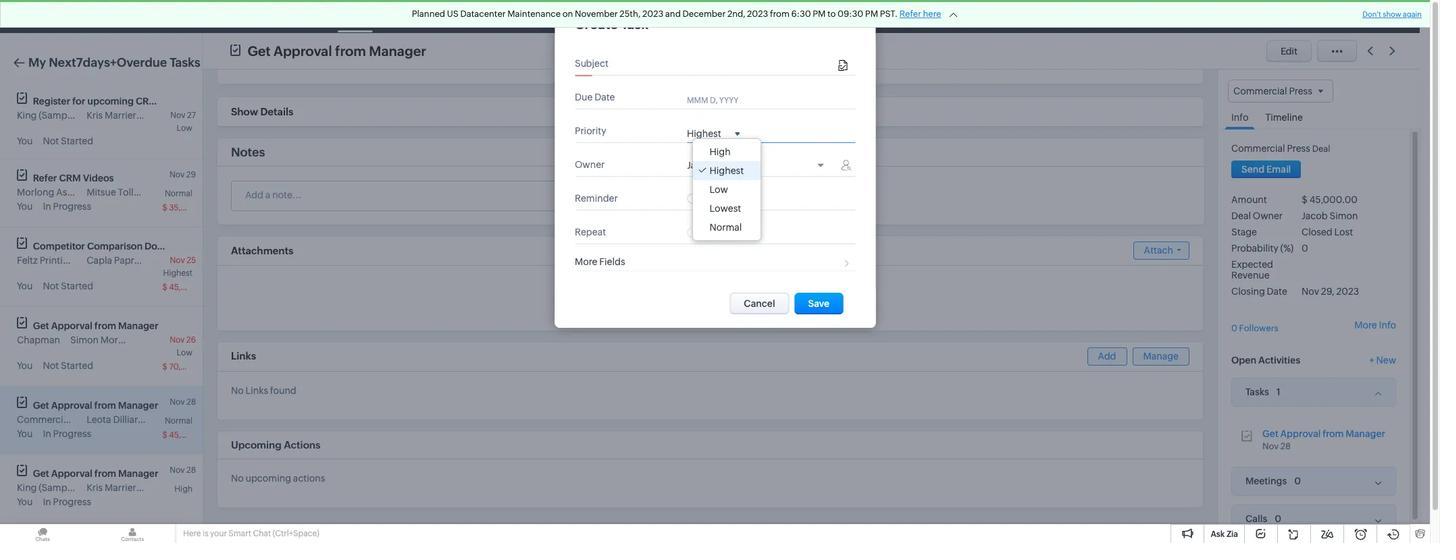 Task type: vqa. For each thing, say whether or not it's contained in the screenshot.
rightmost All
no



Task type: describe. For each thing, give the bounding box(es) containing it.
1 vertical spatial tasks
[[1246, 387, 1269, 398]]

expected revenue
[[1231, 259, 1273, 281]]

(sample) down "register"
[[39, 110, 78, 121]]

datacenter
[[460, 9, 506, 19]]

next7days+overdue
[[49, 55, 167, 70]]

invoices
[[898, 11, 934, 22]]

open activities
[[1231, 355, 1300, 366]]

$ 35,000.00
[[162, 203, 210, 213]]

MMM d, yyyy text field
[[687, 95, 761, 105]]

Highest field
[[687, 127, 740, 139]]

kris for not started
[[87, 110, 103, 121]]

attach link
[[1133, 242, 1189, 260]]

(sample) down document
[[154, 255, 193, 266]]

mitsue
[[87, 187, 116, 198]]

low inside tree
[[710, 184, 728, 195]]

and
[[665, 9, 681, 19]]

capla paprocki (sample)
[[87, 255, 193, 266]]

1 vertical spatial approval
[[51, 401, 92, 411]]

timeline
[[1265, 112, 1303, 123]]

quotes link
[[662, 0, 716, 33]]

comparison
[[87, 241, 143, 252]]

simon morasca (sample)
[[70, 335, 179, 346]]

closing date
[[1231, 287, 1287, 297]]

70,000.00
[[169, 363, 210, 372]]

(sample) right dilliard
[[146, 415, 185, 426]]

5 you from the top
[[17, 429, 33, 440]]

$ for capla paprocki (sample)
[[162, 283, 167, 292]]

revenue
[[1231, 270, 1270, 281]]

info link
[[1225, 103, 1255, 130]]

1 horizontal spatial owner
[[1253, 211, 1283, 222]]

dilliard
[[113, 415, 144, 426]]

(sample) down webinars
[[138, 110, 177, 121]]

1 you from the top
[[17, 136, 33, 147]]

capla
[[87, 255, 112, 266]]

no attachment
[[667, 293, 734, 304]]

1 horizontal spatial upcoming
[[246, 473, 291, 484]]

crm link
[[11, 9, 60, 24]]

from inside get approval from manager nov 28
[[1323, 429, 1344, 439]]

1 vertical spatial links
[[246, 386, 268, 396]]

+
[[1369, 355, 1374, 366]]

videos
[[83, 173, 114, 184]]

2 vertical spatial no
[[231, 473, 244, 484]]

low for nov
[[177, 349, 193, 358]]

enterprise-trial upgrade
[[1101, 6, 1162, 26]]

more info
[[1354, 320, 1396, 331]]

commercial press link
[[1231, 143, 1310, 154]]

$ for leota dilliard (sample)
[[162, 431, 167, 440]]

planned
[[412, 9, 445, 19]]

sales
[[727, 11, 750, 22]]

28 inside get approval from manager nov 28
[[1280, 442, 1291, 452]]

expected
[[1231, 259, 1273, 270]]

manage
[[1143, 351, 1179, 362]]

trial
[[1145, 6, 1162, 16]]

sales orders
[[727, 11, 782, 22]]

28 for kris marrier (sample)
[[186, 466, 196, 476]]

press for commercial press deal
[[1287, 143, 1310, 154]]

lowest
[[710, 203, 741, 214]]

ask
[[1211, 530, 1225, 540]]

not for (sample)
[[43, 136, 59, 147]]

search element
[[1215, 0, 1243, 33]]

calls
[[451, 11, 472, 22]]

1 horizontal spatial 2023
[[747, 9, 768, 19]]

no for links
[[231, 386, 244, 396]]

get inside get approval from manager nov 28
[[1262, 429, 1278, 439]]

associates
[[56, 187, 103, 198]]

followers
[[1239, 324, 1278, 334]]

not for printing
[[43, 281, 59, 292]]

no links found
[[231, 386, 296, 396]]

in progress for associates
[[43, 201, 91, 212]]

started for (sample)
[[61, 136, 93, 147]]

zia
[[1227, 530, 1238, 540]]

0 horizontal spatial 2023
[[642, 9, 663, 19]]

manager inside the get apporval from manager nov 26
[[118, 321, 158, 332]]

due date
[[575, 92, 615, 103]]

competitor comparison document nov 25
[[33, 241, 196, 265]]

highest inside "field"
[[687, 128, 721, 139]]

Add a note... field
[[232, 188, 635, 202]]

kris for in progress
[[87, 483, 103, 494]]

get up show details link
[[247, 43, 271, 58]]

29,
[[1321, 287, 1334, 297]]

27
[[187, 111, 196, 120]]

get approval from manager nov 28
[[1262, 429, 1385, 452]]

0 vertical spatial $ 45,000.00
[[1302, 195, 1358, 205]]

45,000.00 for competitor comparison document
[[169, 283, 210, 292]]

nov 28 for leota dilliard (sample)
[[170, 398, 196, 407]]

edit button
[[1266, 40, 1312, 62]]

press for commercial press
[[73, 415, 96, 426]]

get up commercial press
[[33, 401, 49, 411]]

ask zia
[[1211, 530, 1238, 540]]

6 you from the top
[[17, 497, 33, 508]]

competitor
[[33, 241, 85, 252]]

1 vertical spatial jacob simon
[[1302, 211, 1358, 222]]

not started for printing
[[43, 281, 93, 292]]

in progress for (sample)
[[43, 497, 91, 508]]

purchase orders
[[804, 11, 876, 22]]

is
[[203, 530, 208, 539]]

december
[[683, 9, 726, 19]]

sales orders link
[[716, 0, 793, 33]]

nov inside register for upcoming crm webinars nov 27
[[170, 111, 185, 120]]

$ 70,000.00
[[162, 363, 210, 372]]

priority
[[575, 126, 606, 136]]

king for register for upcoming crm webinars
[[17, 110, 37, 121]]

3 started from the top
[[61, 361, 93, 371]]

simon inside field
[[715, 160, 743, 171]]

chapman
[[17, 335, 60, 346]]

get inside the get apporval from manager nov 26
[[33, 321, 49, 332]]

$ up closed
[[1302, 195, 1308, 205]]

Jacob Simon field
[[687, 160, 830, 173]]

lost
[[1334, 227, 1353, 238]]

date for closing date
[[1267, 287, 1287, 297]]

1 vertical spatial deal
[[1231, 211, 1251, 222]]

upcoming actions
[[231, 440, 321, 451]]

(sample) up contacts image
[[138, 483, 177, 494]]

low for webinars
[[177, 124, 193, 133]]

approval inside get approval from manager nov 28
[[1280, 429, 1321, 439]]

nov left '29'
[[170, 170, 185, 180]]

new
[[1376, 355, 1396, 366]]

0 vertical spatial owner
[[575, 159, 605, 170]]

paprocki
[[114, 255, 152, 266]]

add link
[[1087, 348, 1127, 366]]

1 horizontal spatial high
[[710, 147, 731, 157]]

$ 45,000.00 for get approval from manager
[[162, 431, 210, 440]]

probability (%)
[[1231, 243, 1294, 254]]

upcoming
[[231, 440, 282, 451]]

actions
[[284, 440, 321, 451]]

commercial press
[[17, 415, 96, 426]]

normal for mitsue tollner (sample)
[[165, 189, 193, 199]]

more for more info
[[1354, 320, 1377, 331]]

jacob inside field
[[687, 160, 713, 171]]

28 for leota dilliard (sample)
[[186, 398, 196, 407]]

don't show again
[[1362, 10, 1422, 18]]

show
[[231, 106, 258, 118]]

45,000.00 for get approval from manager
[[169, 431, 210, 440]]

activities
[[1258, 355, 1300, 366]]

progress for associates
[[53, 201, 91, 212]]

probability
[[1231, 243, 1278, 254]]

timeline link
[[1259, 103, 1310, 129]]

apporval for get apporval from manager
[[51, 469, 92, 480]]

tree containing high
[[693, 139, 761, 240]]

2 horizontal spatial 2023
[[1336, 287, 1359, 297]]

4 you from the top
[[17, 361, 33, 371]]

create task
[[575, 16, 648, 32]]

add
[[1098, 351, 1116, 362]]

don't
[[1362, 10, 1381, 18]]

09:30
[[838, 9, 863, 19]]

0 vertical spatial info
[[1231, 112, 1249, 123]]

upcoming inside register for upcoming crm webinars nov 27
[[87, 96, 134, 107]]

nov 29
[[170, 170, 196, 180]]

meetings
[[389, 11, 429, 22]]

2 vertical spatial highest
[[163, 269, 193, 278]]

(sample) down get apporval from manager
[[39, 483, 78, 494]]

planned us datacenter maintenance on november 25th, 2023 and december 2nd, 2023 from 6:30 pm to 09:30 pm pst. refer here
[[412, 9, 941, 19]]

1 vertical spatial highest
[[710, 165, 744, 176]]

contacts image
[[90, 525, 175, 544]]

here is your smart chat (ctrl+space)
[[183, 530, 319, 539]]

in for commercial
[[43, 429, 51, 440]]

kris marrier (sample) for in progress
[[87, 483, 177, 494]]

subject name lookup image
[[838, 60, 847, 72]]

get down commercial press
[[33, 469, 49, 480]]

no for attachments
[[667, 293, 679, 304]]

1 vertical spatial simon
[[1330, 211, 1358, 222]]

date for due date
[[594, 92, 615, 103]]

closing
[[1231, 287, 1265, 297]]

my
[[28, 55, 46, 70]]

for
[[72, 96, 85, 107]]

kris marrier (sample) for not started
[[87, 110, 177, 121]]

register
[[33, 96, 70, 107]]



Task type: locate. For each thing, give the bounding box(es) containing it.
from inside the get apporval from manager nov 26
[[94, 321, 116, 332]]

in progress down commercial press
[[43, 429, 91, 440]]

show details link
[[231, 106, 293, 118]]

refer up morlong
[[33, 173, 57, 184]]

next record image
[[1389, 47, 1398, 55]]

in up "chats" image at the left bottom of the page
[[43, 497, 51, 508]]

1 horizontal spatial jacob simon
[[1302, 211, 1358, 222]]

1 vertical spatial date
[[1267, 287, 1287, 297]]

nov left "29," on the bottom
[[1302, 287, 1319, 297]]

28 down 70,000.00
[[186, 398, 196, 407]]

marrier for in progress
[[105, 483, 136, 494]]

1 vertical spatial apporval
[[51, 469, 92, 480]]

2 pm from the left
[[865, 9, 878, 19]]

upgrade
[[1112, 17, 1151, 26]]

in progress up "chats" image at the left bottom of the page
[[43, 497, 91, 508]]

king for get apporval from manager
[[17, 483, 37, 494]]

normal up "$ 35,000.00"
[[165, 189, 193, 199]]

25th,
[[620, 9, 641, 19]]

register for upcoming crm webinars nov 27
[[33, 96, 202, 120]]

None button
[[1231, 161, 1301, 178], [730, 293, 789, 315], [1231, 161, 1301, 178], [730, 293, 789, 315]]

commercial down the info link at the right of page
[[1231, 143, 1285, 154]]

analytics
[[550, 11, 590, 22]]

crm left webinars
[[136, 96, 157, 107]]

links left found
[[246, 386, 268, 396]]

0 vertical spatial press
[[1287, 143, 1310, 154]]

1 vertical spatial 28
[[1280, 442, 1291, 452]]

in for morlong
[[43, 201, 51, 212]]

in for king
[[43, 497, 51, 508]]

1 apporval from the top
[[51, 321, 92, 332]]

marrier for not started
[[105, 110, 136, 121]]

progress down get apporval from manager
[[53, 497, 91, 508]]

2 king (sample) from the top
[[17, 483, 78, 494]]

tree
[[693, 139, 761, 240]]

date right closing
[[1267, 287, 1287, 297]]

attachment
[[681, 293, 734, 304]]

$ left 35,000.00
[[162, 203, 167, 213]]

details
[[260, 106, 293, 118]]

nov 28 for kris marrier (sample)
[[170, 466, 196, 476]]

apporval down commercial press
[[51, 469, 92, 480]]

not started up refer crm videos
[[43, 136, 93, 147]]

1 vertical spatial in
[[43, 429, 51, 440]]

0 vertical spatial jacob
[[687, 160, 713, 171]]

1 kris from the top
[[87, 110, 103, 121]]

1 horizontal spatial refer
[[900, 9, 921, 19]]

manager inside get approval from manager nov 28
[[1346, 429, 1385, 439]]

1 vertical spatial 45,000.00
[[169, 283, 210, 292]]

services link
[[945, 0, 1004, 33]]

orders
[[752, 11, 782, 22], [846, 11, 876, 22]]

0 horizontal spatial approval
[[51, 401, 92, 411]]

in progress down morlong associates
[[43, 201, 91, 212]]

simon down highest "field"
[[715, 160, 743, 171]]

previous record image
[[1367, 47, 1373, 55]]

2 marrier from the top
[[105, 483, 136, 494]]

0 horizontal spatial owner
[[575, 159, 605, 170]]

get approval from manager link
[[1262, 429, 1385, 439]]

marrier down my next7days+overdue tasks
[[105, 110, 136, 121]]

2 started from the top
[[61, 281, 93, 292]]

refer right 'pst.'
[[900, 9, 921, 19]]

nov left 27
[[170, 111, 185, 120]]

owner down priority
[[575, 159, 605, 170]]

info
[[1231, 112, 1249, 123], [1379, 320, 1396, 331]]

press
[[1287, 143, 1310, 154], [73, 415, 96, 426]]

$ 45,000.00 down 25
[[162, 283, 210, 292]]

+ new
[[1369, 355, 1396, 366]]

2 horizontal spatial approval
[[1280, 429, 1321, 439]]

0 vertical spatial progress
[[53, 201, 91, 212]]

2nd,
[[727, 9, 745, 19]]

info up commercial press link
[[1231, 112, 1249, 123]]

pm left 'pst.'
[[865, 9, 878, 19]]

highest down 25
[[163, 269, 193, 278]]

apporval inside the get apporval from manager nov 26
[[51, 321, 92, 332]]

45,000.00 down leota dilliard (sample)
[[169, 431, 210, 440]]

nov left 25
[[170, 256, 185, 265]]

0 right (%)
[[1302, 243, 1308, 254]]

45,000.00 up closed lost
[[1309, 195, 1358, 205]]

3 in progress from the top
[[43, 497, 91, 508]]

1 vertical spatial king
[[17, 483, 37, 494]]

show
[[1383, 10, 1401, 18]]

1 vertical spatial jacob
[[1302, 211, 1328, 222]]

manage link
[[1132, 348, 1189, 366]]

0 vertical spatial apporval
[[51, 321, 92, 332]]

king (sample) for in
[[17, 483, 78, 494]]

1 vertical spatial owner
[[1253, 211, 1283, 222]]

2 in progress from the top
[[43, 429, 91, 440]]

not started down feltz printing service
[[43, 281, 93, 292]]

not down the chapman
[[43, 361, 59, 371]]

0 horizontal spatial press
[[73, 415, 96, 426]]

king
[[17, 110, 37, 121], [17, 483, 37, 494]]

create
[[575, 16, 618, 32]]

2 in from the top
[[43, 429, 51, 440]]

started up refer crm videos
[[61, 136, 93, 147]]

2 vertical spatial $ 45,000.00
[[162, 431, 210, 440]]

0 vertical spatial refer
[[900, 9, 921, 19]]

approval up details
[[274, 43, 332, 58]]

2 not from the top
[[43, 281, 59, 292]]

in
[[43, 201, 51, 212], [43, 429, 51, 440], [43, 497, 51, 508]]

0 vertical spatial not
[[43, 136, 59, 147]]

2 vertical spatial approval
[[1280, 429, 1321, 439]]

signals element
[[1243, 0, 1268, 33]]

simon up lost
[[1330, 211, 1358, 222]]

0 horizontal spatial commercial
[[17, 415, 71, 426]]

king (sample)
[[17, 110, 78, 121], [17, 483, 78, 494]]

0 horizontal spatial simon
[[70, 335, 99, 346]]

1 horizontal spatial more
[[1354, 320, 1377, 331]]

2 vertical spatial in progress
[[43, 497, 91, 508]]

0 vertical spatial marrier
[[105, 110, 136, 121]]

0 vertical spatial nov 28
[[170, 398, 196, 407]]

apporval for get apporval from manager nov 26
[[51, 321, 92, 332]]

$ for simon morasca (sample)
[[162, 363, 167, 372]]

more up +
[[1354, 320, 1377, 331]]

commercial for commercial press
[[17, 415, 71, 426]]

2 horizontal spatial simon
[[1330, 211, 1358, 222]]

purchase
[[804, 11, 844, 22]]

1 vertical spatial normal
[[710, 222, 742, 233]]

1 horizontal spatial deal
[[1312, 144, 1330, 154]]

jacob simon down highest "field"
[[687, 160, 743, 171]]

commercial left leota
[[17, 415, 71, 426]]

0 horizontal spatial info
[[1231, 112, 1249, 123]]

1 horizontal spatial approval
[[274, 43, 332, 58]]

highest down mmm d, yyyy text field
[[687, 128, 721, 139]]

started for printing
[[61, 281, 93, 292]]

nov inside competitor comparison document nov 25
[[170, 256, 185, 265]]

leota dilliard (sample)
[[87, 415, 185, 426]]

1 marrier from the top
[[105, 110, 136, 121]]

king (sample) up "chats" image at the left bottom of the page
[[17, 483, 78, 494]]

1 started from the top
[[61, 136, 93, 147]]

refer here link
[[900, 9, 941, 19]]

to
[[827, 9, 836, 19]]

1 vertical spatial marrier
[[105, 483, 136, 494]]

0
[[1302, 243, 1308, 254], [1231, 324, 1237, 334]]

orders for purchase orders
[[846, 11, 876, 22]]

1 horizontal spatial info
[[1379, 320, 1396, 331]]

highest
[[687, 128, 721, 139], [710, 165, 744, 176], [163, 269, 193, 278]]

2 vertical spatial crm
[[59, 173, 81, 184]]

1 horizontal spatial tasks
[[1246, 387, 1269, 398]]

get down 1
[[1262, 429, 1278, 439]]

0 vertical spatial date
[[594, 92, 615, 103]]

nov 29, 2023
[[1302, 287, 1359, 297]]

1 horizontal spatial commercial
[[1231, 143, 1285, 154]]

nov left 26
[[170, 336, 185, 345]]

not down printing
[[43, 281, 59, 292]]

jacob
[[687, 160, 713, 171], [1302, 211, 1328, 222]]

approval down 1
[[1280, 429, 1321, 439]]

2 orders from the left
[[846, 11, 876, 22]]

0 horizontal spatial jacob
[[687, 160, 713, 171]]

meetings link
[[378, 0, 440, 33]]

1 vertical spatial not
[[43, 281, 59, 292]]

king up "chats" image at the left bottom of the page
[[17, 483, 37, 494]]

45,000.00
[[1309, 195, 1358, 205], [169, 283, 210, 292], [169, 431, 210, 440]]

kris down next7days+overdue
[[87, 110, 103, 121]]

0 followers
[[1231, 324, 1278, 334]]

(sample) down nov 29
[[150, 187, 189, 198]]

links up no links found
[[231, 351, 256, 362]]

0 vertical spatial links
[[231, 351, 256, 362]]

0 vertical spatial tasks
[[170, 55, 200, 70]]

0 horizontal spatial pm
[[813, 9, 826, 19]]

you down commercial press
[[17, 429, 33, 440]]

0 for 0 followers
[[1231, 324, 1237, 334]]

1 vertical spatial $ 45,000.00
[[162, 283, 210, 292]]

no left attachment
[[667, 293, 679, 304]]

approval up commercial press
[[51, 401, 92, 411]]

deal inside the commercial press deal
[[1312, 144, 1330, 154]]

1 vertical spatial info
[[1379, 320, 1396, 331]]

crm
[[32, 9, 60, 24], [136, 96, 157, 107], [59, 173, 81, 184]]

1 not started from the top
[[43, 136, 93, 147]]

0 vertical spatial no
[[667, 293, 679, 304]]

closed lost
[[1302, 227, 1353, 238]]

more left fields
[[575, 257, 597, 267]]

1 vertical spatial high
[[174, 485, 193, 494]]

1 king (sample) from the top
[[17, 110, 78, 121]]

commercial press deal
[[1231, 143, 1330, 154]]

45,000.00 down 25
[[169, 283, 210, 292]]

links
[[231, 351, 256, 362], [246, 386, 268, 396]]

$ 45,000.00 for competitor comparison document
[[162, 283, 210, 292]]

simon left morasca
[[70, 335, 99, 346]]

orders left 'pst.'
[[846, 11, 876, 22]]

pm left to at right top
[[813, 9, 826, 19]]

$ for mitsue tollner (sample)
[[162, 203, 167, 213]]

1 horizontal spatial 0
[[1302, 243, 1308, 254]]

1 progress from the top
[[53, 201, 91, 212]]

2 vertical spatial in
[[43, 497, 51, 508]]

press left dilliard
[[73, 415, 96, 426]]

0 horizontal spatial orders
[[752, 11, 782, 22]]

1 vertical spatial kris
[[87, 483, 103, 494]]

open
[[1231, 355, 1256, 366]]

products link
[[601, 0, 662, 33]]

$ down leota dilliard (sample)
[[162, 431, 167, 440]]

28 up here
[[186, 466, 196, 476]]

1 horizontal spatial get approval from manager
[[247, 43, 426, 58]]

2 vertical spatial progress
[[53, 497, 91, 508]]

jacob down highest "field"
[[687, 160, 713, 171]]

None text field
[[687, 59, 835, 70]]

0 vertical spatial high
[[710, 147, 731, 157]]

1 in progress from the top
[[43, 201, 91, 212]]

marrier
[[105, 110, 136, 121], [105, 483, 136, 494]]

upcoming down upcoming actions
[[246, 473, 291, 484]]

None submit
[[795, 293, 843, 315]]

3 in from the top
[[43, 497, 51, 508]]

0 vertical spatial kris marrier (sample)
[[87, 110, 177, 121]]

0 vertical spatial get approval from manager
[[247, 43, 426, 58]]

1 not from the top
[[43, 136, 59, 147]]

0 horizontal spatial tasks
[[170, 55, 200, 70]]

2 nov 28 from the top
[[170, 466, 196, 476]]

get up the chapman
[[33, 321, 49, 332]]

(%)
[[1280, 243, 1294, 254]]

manager
[[369, 43, 426, 58], [118, 321, 158, 332], [118, 401, 158, 411], [1346, 429, 1385, 439], [118, 469, 158, 480]]

nov 28 up here
[[170, 466, 196, 476]]

1 vertical spatial not started
[[43, 281, 93, 292]]

upcoming
[[87, 96, 134, 107], [246, 473, 291, 484]]

1 in from the top
[[43, 201, 51, 212]]

king (sample) for not
[[17, 110, 78, 121]]

high up here
[[174, 485, 193, 494]]

notes
[[231, 145, 265, 159]]

edit
[[1281, 46, 1298, 56]]

tasks left 1
[[1246, 387, 1269, 398]]

1 horizontal spatial simon
[[715, 160, 743, 171]]

1 vertical spatial more
[[1354, 320, 1377, 331]]

25
[[187, 256, 196, 265]]

2 not started from the top
[[43, 281, 93, 292]]

3 you from the top
[[17, 281, 33, 292]]

1
[[1276, 387, 1280, 398]]

chats image
[[0, 525, 85, 544]]

deal
[[1312, 144, 1330, 154], [1231, 211, 1251, 222]]

1 horizontal spatial press
[[1287, 143, 1310, 154]]

1 vertical spatial in progress
[[43, 429, 91, 440]]

2 kris from the top
[[87, 483, 103, 494]]

2 king from the top
[[17, 483, 37, 494]]

2 vertical spatial low
[[177, 349, 193, 358]]

1 horizontal spatial date
[[1267, 287, 1287, 297]]

$ down the capla paprocki (sample)
[[162, 283, 167, 292]]

28
[[186, 398, 196, 407], [1280, 442, 1291, 452], [186, 466, 196, 476]]

0 vertical spatial kris
[[87, 110, 103, 121]]

you up "chats" image at the left bottom of the page
[[17, 497, 33, 508]]

2 vertical spatial not
[[43, 361, 59, 371]]

progress down commercial press
[[53, 429, 91, 440]]

1 vertical spatial nov 28
[[170, 466, 196, 476]]

2023
[[642, 9, 663, 19], [747, 9, 768, 19], [1336, 287, 1359, 297]]

3 not started from the top
[[43, 361, 93, 371]]

0 horizontal spatial jacob simon
[[687, 160, 743, 171]]

jacob up closed
[[1302, 211, 1328, 222]]

1 horizontal spatial orders
[[846, 11, 876, 22]]

apporval up the chapman
[[51, 321, 92, 332]]

here
[[183, 530, 201, 539]]

(sample) left 26
[[140, 335, 179, 346]]

1 vertical spatial get approval from manager
[[33, 401, 158, 411]]

printing
[[40, 255, 74, 266]]

1 vertical spatial refer
[[33, 173, 57, 184]]

2 apporval from the top
[[51, 469, 92, 480]]

simon
[[715, 160, 743, 171], [1330, 211, 1358, 222], [70, 335, 99, 346]]

commercial for commercial press deal
[[1231, 143, 1285, 154]]

nov down get approval from manager link
[[1262, 442, 1279, 452]]

0 vertical spatial 45,000.00
[[1309, 195, 1358, 205]]

my next7days+overdue tasks
[[28, 55, 200, 70]]

2023 right "29," on the bottom
[[1336, 287, 1359, 297]]

king down "register"
[[17, 110, 37, 121]]

$ left 70,000.00
[[162, 363, 167, 372]]

0 horizontal spatial deal
[[1231, 211, 1251, 222]]

normal right dilliard
[[165, 417, 193, 426]]

normal inside tree
[[710, 222, 742, 233]]

pst.
[[880, 9, 898, 19]]

3 not from the top
[[43, 361, 59, 371]]

2 you from the top
[[17, 201, 33, 212]]

not started down the chapman
[[43, 361, 93, 371]]

marrier down get apporval from manager
[[105, 483, 136, 494]]

jacob simon inside field
[[687, 160, 743, 171]]

date right due
[[594, 92, 615, 103]]

services
[[956, 11, 993, 22]]

pm
[[813, 9, 826, 19], [865, 9, 878, 19]]

0 vertical spatial king
[[17, 110, 37, 121]]

6:30
[[791, 9, 811, 19]]

tasks up webinars
[[170, 55, 200, 70]]

king (sample) down "register"
[[17, 110, 78, 121]]

0 vertical spatial more
[[575, 257, 597, 267]]

1 vertical spatial low
[[710, 184, 728, 195]]

nov down the $ 70,000.00
[[170, 398, 185, 407]]

1 vertical spatial upcoming
[[246, 473, 291, 484]]

here
[[923, 9, 941, 19]]

1 orders from the left
[[752, 11, 782, 22]]

0 horizontal spatial more
[[575, 257, 597, 267]]

0 horizontal spatial date
[[594, 92, 615, 103]]

1 nov 28 from the top
[[170, 398, 196, 407]]

1 kris marrier (sample) from the top
[[87, 110, 177, 121]]

0 horizontal spatial get approval from manager
[[33, 401, 158, 411]]

1 king from the top
[[17, 110, 37, 121]]

kris
[[87, 110, 103, 121], [87, 483, 103, 494]]

1 pm from the left
[[813, 9, 826, 19]]

0 vertical spatial crm
[[32, 9, 60, 24]]

progress for (sample)
[[53, 497, 91, 508]]

in down morlong
[[43, 201, 51, 212]]

jacob simon up closed lost
[[1302, 211, 1358, 222]]

crm inside register for upcoming crm webinars nov 27
[[136, 96, 157, 107]]

progress for press
[[53, 429, 91, 440]]

normal down lowest
[[710, 222, 742, 233]]

more for more fields
[[575, 257, 597, 267]]

approval
[[274, 43, 332, 58], [51, 401, 92, 411], [1280, 429, 1321, 439]]

you down morlong
[[17, 201, 33, 212]]

date
[[594, 92, 615, 103], [1267, 287, 1287, 297]]

0 vertical spatial low
[[177, 124, 193, 133]]

started down the get apporval from manager nov 26
[[61, 361, 93, 371]]

1 vertical spatial 0
[[1231, 324, 1237, 334]]

calls link
[[440, 0, 483, 33]]

orders for sales orders
[[752, 11, 782, 22]]

nov inside the get apporval from manager nov 26
[[170, 336, 185, 345]]

not started for (sample)
[[43, 136, 93, 147]]

1 vertical spatial crm
[[136, 96, 157, 107]]

normal for leota dilliard (sample)
[[165, 417, 193, 426]]

0 for 0
[[1302, 243, 1308, 254]]

$ 45,000.00 up closed lost
[[1302, 195, 1358, 205]]

1 vertical spatial press
[[73, 415, 96, 426]]

orders right sales
[[752, 11, 782, 22]]

2 progress from the top
[[53, 429, 91, 440]]

not
[[43, 136, 59, 147], [43, 281, 59, 292], [43, 361, 59, 371]]

nov up here
[[170, 466, 185, 476]]

1 vertical spatial progress
[[53, 429, 91, 440]]

3 progress from the top
[[53, 497, 91, 508]]

2 kris marrier (sample) from the top
[[87, 483, 177, 494]]

no left found
[[231, 386, 244, 396]]

webinars
[[159, 96, 202, 107]]

jacob simon
[[687, 160, 743, 171], [1302, 211, 1358, 222]]

nov inside get approval from manager nov 28
[[1262, 442, 1279, 452]]

normal
[[165, 189, 193, 199], [710, 222, 742, 233], [165, 417, 193, 426]]

progress
[[53, 201, 91, 212], [53, 429, 91, 440], [53, 497, 91, 508]]

get
[[247, 43, 271, 58], [33, 321, 49, 332], [33, 401, 49, 411], [1262, 429, 1278, 439], [33, 469, 49, 480]]

you down feltz
[[17, 281, 33, 292]]

0 horizontal spatial upcoming
[[87, 96, 134, 107]]

no down upcoming
[[231, 473, 244, 484]]

in progress for press
[[43, 429, 91, 440]]

reminder
[[575, 193, 618, 204]]

highest up lowest
[[710, 165, 744, 176]]

again
[[1403, 10, 1422, 18]]

0 vertical spatial started
[[61, 136, 93, 147]]

press down timeline
[[1287, 143, 1310, 154]]

stage
[[1231, 227, 1257, 238]]

2 vertical spatial 28
[[186, 466, 196, 476]]



